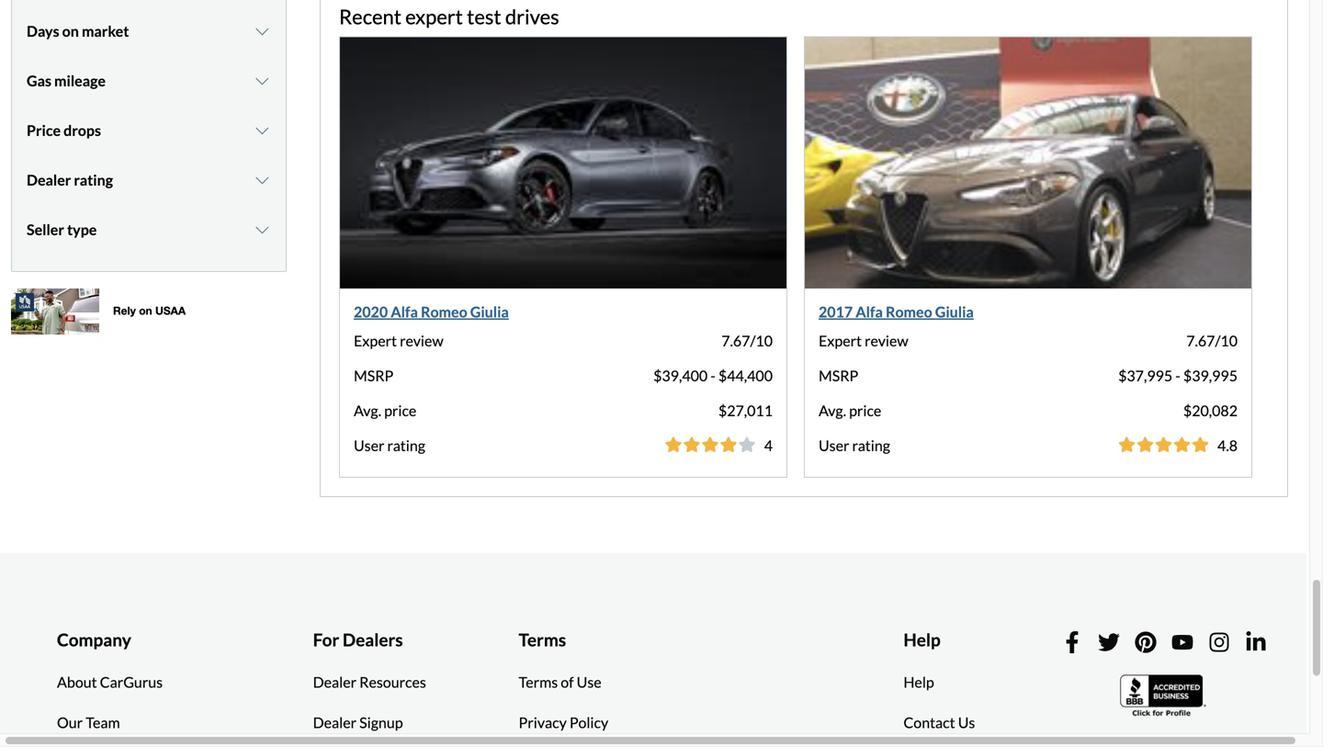 Task type: vqa. For each thing, say whether or not it's contained in the screenshot.
"for?" in the How much am I pre-qualified for? dropdown button
no



Task type: locate. For each thing, give the bounding box(es) containing it.
price
[[384, 402, 417, 420], [850, 402, 882, 420]]

chevron down image for dealer rating
[[253, 173, 271, 187]]

7.67 for $39,995
[[1187, 332, 1216, 350]]

of
[[561, 673, 574, 691]]

1 horizontal spatial alfa
[[856, 303, 883, 321]]

0 vertical spatial terms
[[519, 629, 566, 650]]

help link
[[890, 662, 949, 703]]

1 alfa from the left
[[391, 303, 418, 321]]

1 avg. from the left
[[354, 402, 382, 420]]

dealer for dealer signup
[[313, 714, 357, 732]]

romeo
[[421, 303, 468, 321], [886, 303, 933, 321]]

1 review from the left
[[400, 332, 444, 350]]

2 avg. from the left
[[819, 402, 847, 420]]

- for $39,400
[[711, 367, 716, 385]]

1 user from the left
[[354, 437, 385, 455]]

1 7.67 /10 from the left
[[722, 332, 773, 350]]

price
[[27, 121, 61, 139]]

terms of use
[[519, 673, 602, 691]]

terms for terms of use
[[519, 673, 558, 691]]

1 horizontal spatial romeo
[[886, 303, 933, 321]]

0 horizontal spatial 7.67 /10
[[722, 332, 773, 350]]

0 horizontal spatial giulia
[[470, 303, 509, 321]]

1 horizontal spatial msrp
[[819, 367, 859, 385]]

chevron down image
[[253, 123, 271, 138], [253, 222, 271, 237]]

1 msrp from the left
[[354, 367, 394, 385]]

1 horizontal spatial -
[[1176, 367, 1181, 385]]

2 7.67 /10 from the left
[[1187, 332, 1238, 350]]

1 horizontal spatial 7.67
[[1187, 332, 1216, 350]]

help
[[904, 629, 941, 650], [904, 673, 935, 691]]

1 horizontal spatial /10
[[1216, 332, 1238, 350]]

1 7.67 from the left
[[722, 332, 751, 350]]

1 user rating from the left
[[354, 437, 426, 455]]

2 romeo from the left
[[886, 303, 933, 321]]

0 horizontal spatial alfa
[[391, 303, 418, 321]]

2 avg. price from the left
[[819, 402, 882, 420]]

7.67 up $39,995
[[1187, 332, 1216, 350]]

test
[[467, 5, 502, 29]]

1 - from the left
[[711, 367, 716, 385]]

1 horizontal spatial avg.
[[819, 402, 847, 420]]

$39,400 - $44,400
[[654, 367, 773, 385]]

seller type
[[27, 221, 97, 238]]

2 /10 from the left
[[1216, 332, 1238, 350]]

- for $37,995
[[1176, 367, 1181, 385]]

review
[[400, 332, 444, 350], [865, 332, 909, 350]]

2 user rating from the left
[[819, 437, 891, 455]]

drives
[[505, 5, 560, 29]]

dealer up seller at the top left
[[27, 171, 71, 189]]

1 price from the left
[[384, 402, 417, 420]]

1 horizontal spatial giulia
[[936, 303, 974, 321]]

1 expert from the left
[[354, 332, 397, 350]]

review down 2020 alfa romeo giulia
[[400, 332, 444, 350]]

1 horizontal spatial avg. price
[[819, 402, 882, 420]]

msrp
[[354, 367, 394, 385], [819, 367, 859, 385]]

price drops button
[[27, 107, 271, 153]]

1 horizontal spatial rating
[[388, 437, 426, 455]]

0 horizontal spatial romeo
[[421, 303, 468, 321]]

avg. for 2020 alfa romeo giulia
[[354, 402, 382, 420]]

privacy
[[519, 714, 567, 732]]

2 review from the left
[[865, 332, 909, 350]]

0 horizontal spatial expert review
[[354, 332, 444, 350]]

1 romeo from the left
[[421, 303, 468, 321]]

2 horizontal spatial rating
[[853, 437, 891, 455]]

dealer signup link
[[299, 703, 417, 743]]

3 chevron down image from the top
[[253, 173, 271, 187]]

review for 2020
[[400, 332, 444, 350]]

user
[[354, 437, 385, 455], [819, 437, 850, 455]]

- right $39,400
[[711, 367, 716, 385]]

0 horizontal spatial msrp
[[354, 367, 394, 385]]

0 horizontal spatial avg.
[[354, 402, 382, 420]]

7.67 /10 up $44,400 on the right
[[722, 332, 773, 350]]

1 horizontal spatial price
[[850, 402, 882, 420]]

$37,995 - $39,995
[[1119, 367, 1238, 385]]

giulia
[[470, 303, 509, 321], [936, 303, 974, 321]]

0 horizontal spatial expert
[[354, 332, 397, 350]]

1 vertical spatial chevron down image
[[253, 222, 271, 237]]

expert review for 2017
[[819, 332, 909, 350]]

about
[[57, 673, 97, 691]]

gas mileage button
[[27, 58, 271, 104]]

chevron down image inside price drops dropdown button
[[253, 123, 271, 138]]

expert down 2020
[[354, 332, 397, 350]]

recent expert test drives
[[339, 5, 560, 29]]

2 giulia from the left
[[936, 303, 974, 321]]

our team link
[[43, 703, 134, 743]]

/10 up $39,995
[[1216, 332, 1238, 350]]

0 horizontal spatial user
[[354, 437, 385, 455]]

2 alfa from the left
[[856, 303, 883, 321]]

0 horizontal spatial price
[[384, 402, 417, 420]]

chevron down image inside dealer rating dropdown button
[[253, 173, 271, 187]]

mileage
[[54, 72, 106, 90]]

us
[[959, 714, 976, 732]]

dealer down for
[[313, 673, 357, 691]]

7.67 /10
[[722, 332, 773, 350], [1187, 332, 1238, 350]]

romeo right 2020
[[421, 303, 468, 321]]

1 vertical spatial help
[[904, 673, 935, 691]]

days on market
[[27, 22, 129, 40]]

review for 2017
[[865, 332, 909, 350]]

1 horizontal spatial user
[[819, 437, 850, 455]]

0 horizontal spatial -
[[711, 367, 716, 385]]

0 horizontal spatial review
[[400, 332, 444, 350]]

expert down "2017" at the top of page
[[819, 332, 862, 350]]

0 vertical spatial help
[[904, 629, 941, 650]]

recent
[[339, 5, 402, 29]]

1 /10 from the left
[[751, 332, 773, 350]]

/10 for $37,995 - $39,995
[[1216, 332, 1238, 350]]

2 - from the left
[[1176, 367, 1181, 385]]

dealer
[[27, 171, 71, 189], [313, 673, 357, 691], [313, 714, 357, 732]]

1 horizontal spatial user rating
[[819, 437, 891, 455]]

msrp down "2017" at the top of page
[[819, 367, 859, 385]]

2 expert from the left
[[819, 332, 862, 350]]

user rating
[[354, 437, 426, 455], [819, 437, 891, 455]]

4.8
[[1218, 437, 1238, 455]]

2 msrp from the left
[[819, 367, 859, 385]]

0 horizontal spatial /10
[[751, 332, 773, 350]]

1 horizontal spatial expert
[[819, 332, 862, 350]]

1 expert review from the left
[[354, 332, 444, 350]]

1 terms from the top
[[519, 629, 566, 650]]

1 vertical spatial terms
[[519, 673, 558, 691]]

alfa for 2020
[[391, 303, 418, 321]]

avg. price
[[354, 402, 417, 420], [819, 402, 882, 420]]

rating
[[74, 171, 113, 189], [388, 437, 426, 455], [853, 437, 891, 455]]

0 vertical spatial dealer
[[27, 171, 71, 189]]

expert review
[[354, 332, 444, 350], [819, 332, 909, 350]]

about cargurus
[[57, 673, 163, 691]]

user for 2017 alfa romeo giulia
[[819, 437, 850, 455]]

1 horizontal spatial 7.67 /10
[[1187, 332, 1238, 350]]

help up help link
[[904, 629, 941, 650]]

1 giulia from the left
[[470, 303, 509, 321]]

1 vertical spatial chevron down image
[[253, 73, 271, 88]]

$20,082
[[1184, 402, 1238, 420]]

7.67
[[722, 332, 751, 350], [1187, 332, 1216, 350]]

privacy policy
[[519, 714, 609, 732]]

privacy policy link
[[505, 703, 623, 743]]

price drops
[[27, 121, 101, 139]]

2 user from the left
[[819, 437, 850, 455]]

terms left of
[[519, 673, 558, 691]]

alfa right 2020
[[391, 303, 418, 321]]

0 horizontal spatial user rating
[[354, 437, 426, 455]]

advertisement region
[[11, 289, 287, 518]]

2 vertical spatial chevron down image
[[253, 173, 271, 187]]

-
[[711, 367, 716, 385], [1176, 367, 1181, 385]]

days
[[27, 22, 59, 40]]

gas mileage
[[27, 72, 106, 90]]

0 vertical spatial chevron down image
[[253, 24, 271, 39]]

/10 for $39,400 - $44,400
[[751, 332, 773, 350]]

expert
[[354, 332, 397, 350], [819, 332, 862, 350]]

2 price from the left
[[850, 402, 882, 420]]

terms
[[519, 629, 566, 650], [519, 673, 558, 691]]

2 vertical spatial dealer
[[313, 714, 357, 732]]

/10 up $44,400 on the right
[[751, 332, 773, 350]]

7.67 up $44,400 on the right
[[722, 332, 751, 350]]

2 chevron down image from the top
[[253, 73, 271, 88]]

use
[[577, 673, 602, 691]]

chevron down image for gas mileage
[[253, 73, 271, 88]]

romeo right "2017" at the top of page
[[886, 303, 933, 321]]

msrp for 2017
[[819, 367, 859, 385]]

2 chevron down image from the top
[[253, 222, 271, 237]]

alfa right "2017" at the top of page
[[856, 303, 883, 321]]

1 avg. price from the left
[[354, 402, 417, 420]]

chevron down image inside gas mileage dropdown button
[[253, 73, 271, 88]]

for
[[313, 629, 339, 650]]

msrp down 2020
[[354, 367, 394, 385]]

dealer inside dropdown button
[[27, 171, 71, 189]]

policy
[[570, 714, 609, 732]]

dealer resources
[[313, 673, 426, 691]]

review down the 2017 alfa romeo giulia
[[865, 332, 909, 350]]

1 help from the top
[[904, 629, 941, 650]]

chevron down image inside the days on market dropdown button
[[253, 24, 271, 39]]

0 horizontal spatial avg. price
[[354, 402, 417, 420]]

terms up terms of use
[[519, 629, 566, 650]]

help up 'contact'
[[904, 673, 935, 691]]

dealer left the 'signup'
[[313, 714, 357, 732]]

1 chevron down image from the top
[[253, 123, 271, 138]]

dealer signup
[[313, 714, 403, 732]]

price for 2020
[[384, 402, 417, 420]]

7.67 /10 for $37,995 - $39,995
[[1187, 332, 1238, 350]]

2 terms from the top
[[519, 673, 558, 691]]

0 horizontal spatial rating
[[74, 171, 113, 189]]

2020 alfa romeo giulia
[[354, 303, 509, 321]]

2 expert review from the left
[[819, 332, 909, 350]]

avg.
[[354, 402, 382, 420], [819, 402, 847, 420]]

1 horizontal spatial review
[[865, 332, 909, 350]]

1 vertical spatial dealer
[[313, 673, 357, 691]]

chevron down image
[[253, 24, 271, 39], [253, 73, 271, 88], [253, 173, 271, 187]]

7.67 /10 up $39,995
[[1187, 332, 1238, 350]]

seller type button
[[27, 207, 271, 253]]

about cargurus link
[[43, 662, 177, 703]]

/10
[[751, 332, 773, 350], [1216, 332, 1238, 350]]

dealer for dealer rating
[[27, 171, 71, 189]]

2 7.67 from the left
[[1187, 332, 1216, 350]]

1 horizontal spatial expert review
[[819, 332, 909, 350]]

chevron down image inside seller type dropdown button
[[253, 222, 271, 237]]

team
[[86, 714, 120, 732]]

cargurus
[[100, 673, 163, 691]]

alfa
[[391, 303, 418, 321], [856, 303, 883, 321]]

expert review down 2020
[[354, 332, 444, 350]]

expert review down "2017" at the top of page
[[819, 332, 909, 350]]

expert
[[406, 5, 463, 29]]

2 help from the top
[[904, 673, 935, 691]]

- right $37,995 at right
[[1176, 367, 1181, 385]]

1 chevron down image from the top
[[253, 24, 271, 39]]

0 horizontal spatial 7.67
[[722, 332, 751, 350]]

0 vertical spatial chevron down image
[[253, 123, 271, 138]]

terms of use link
[[505, 662, 616, 703]]

$39,400
[[654, 367, 708, 385]]



Task type: describe. For each thing, give the bounding box(es) containing it.
7.67 /10 for $39,400 - $44,400
[[722, 332, 773, 350]]

resources
[[360, 673, 426, 691]]

alfa for 2017
[[856, 303, 883, 321]]

expert for 2020
[[354, 332, 397, 350]]

rating inside dropdown button
[[74, 171, 113, 189]]

price for 2017
[[850, 402, 882, 420]]

terms for terms
[[519, 629, 566, 650]]

2017 alfa romeo giulia
[[819, 303, 974, 321]]

user rating for 2020
[[354, 437, 426, 455]]

$27,011
[[719, 402, 773, 420]]

our
[[57, 714, 83, 732]]

drops
[[64, 121, 101, 139]]

user for 2020 alfa romeo giulia
[[354, 437, 385, 455]]

chevron down image for drops
[[253, 123, 271, 138]]

4
[[765, 437, 773, 455]]

$37,995
[[1119, 367, 1173, 385]]

$44,400
[[719, 367, 773, 385]]

2020
[[354, 303, 388, 321]]

$39,995
[[1184, 367, 1238, 385]]

rating for 2020
[[388, 437, 426, 455]]

our team
[[57, 714, 120, 732]]

signup
[[360, 714, 403, 732]]

2017 alfa romeo giulia link
[[819, 303, 974, 321]]

expert review for 2020
[[354, 332, 444, 350]]

giulia for 2017 alfa romeo giulia
[[936, 303, 974, 321]]

dealer resources link
[[299, 662, 440, 703]]

msrp for 2020
[[354, 367, 394, 385]]

type
[[67, 221, 97, 238]]

rating for 2017
[[853, 437, 891, 455]]

seller
[[27, 221, 64, 238]]

chevron down image for days on market
[[253, 24, 271, 39]]

gas
[[27, 72, 51, 90]]

giulia for 2020 alfa romeo giulia
[[470, 303, 509, 321]]

7.67 for $44,400
[[722, 332, 751, 350]]

2020 alfa romeo giulia link
[[354, 303, 509, 321]]

contact
[[904, 714, 956, 732]]

avg. price for 2017
[[819, 402, 882, 420]]

on
[[62, 22, 79, 40]]

dealer for dealer resources
[[313, 673, 357, 691]]

expert for 2017
[[819, 332, 862, 350]]

contact us link
[[890, 703, 989, 743]]

dealer rating
[[27, 171, 113, 189]]

chevron down image for type
[[253, 222, 271, 237]]

company
[[57, 629, 131, 650]]

contact us
[[904, 714, 976, 732]]

romeo for 2020
[[421, 303, 468, 321]]

2017
[[819, 303, 853, 321]]

avg. price for 2020
[[354, 402, 417, 420]]

days on market button
[[27, 8, 271, 54]]

user rating for 2017
[[819, 437, 891, 455]]

avg. for 2017 alfa romeo giulia
[[819, 402, 847, 420]]

for dealers
[[313, 629, 403, 650]]

market
[[82, 22, 129, 40]]

click for the bbb business review of this auto listing service in cambridge ma image
[[1121, 673, 1209, 719]]

romeo for 2017
[[886, 303, 933, 321]]

dealer rating button
[[27, 157, 271, 203]]

dealers
[[343, 629, 403, 650]]



